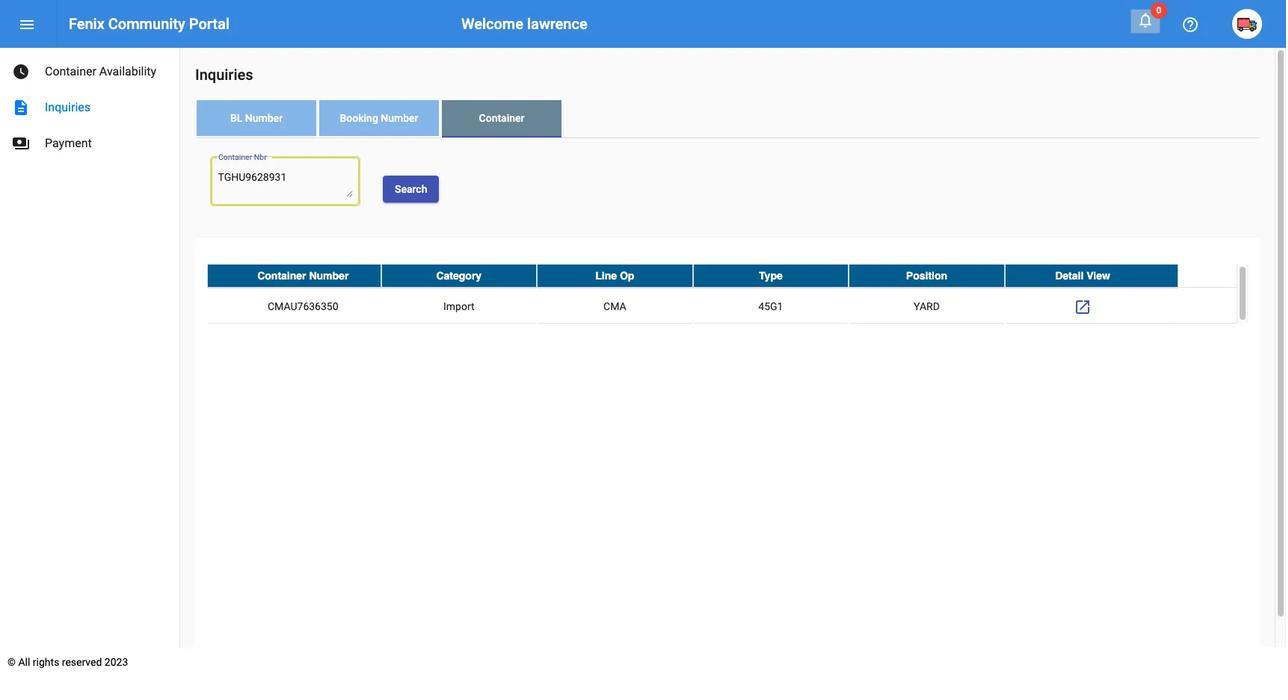 Task type: locate. For each thing, give the bounding box(es) containing it.
no color image inside help_outline "popup button"
[[1182, 16, 1200, 34]]

2 horizontal spatial container
[[479, 112, 525, 124]]

welcome
[[461, 15, 524, 33]]

open_in_new button
[[1068, 292, 1098, 322]]

no color image containing description
[[12, 99, 30, 117]]

no color image containing watch_later
[[12, 63, 30, 81]]

lawrence
[[527, 15, 588, 33]]

1 horizontal spatial number
[[309, 270, 349, 282]]

inquiries up bl
[[195, 66, 253, 84]]

category column header
[[381, 265, 537, 287]]

no color image up watch_later
[[18, 16, 36, 34]]

search button
[[383, 176, 439, 203]]

line op column header
[[537, 265, 693, 287]]

row containing container number
[[207, 265, 1237, 288]]

no color image containing open_in_new
[[1074, 299, 1092, 316]]

container number
[[257, 270, 349, 282]]

no color image inside open_in_new button
[[1074, 299, 1092, 316]]

detail
[[1056, 270, 1084, 282]]

rights
[[33, 657, 59, 669]]

number
[[245, 112, 283, 124], [381, 112, 419, 124], [309, 270, 349, 282]]

payment
[[45, 136, 92, 150]]

1 horizontal spatial inquiries
[[195, 66, 253, 84]]

0 horizontal spatial inquiries
[[45, 100, 91, 114]]

cma
[[604, 301, 627, 313]]

type column header
[[693, 265, 849, 287]]

no color image left help_outline "popup button"
[[1137, 11, 1155, 29]]

no color image down detail view
[[1074, 299, 1092, 316]]

view
[[1087, 270, 1111, 282]]

container inside column header
[[257, 270, 306, 282]]

no color image
[[1137, 11, 1155, 29], [12, 135, 30, 153], [1074, 299, 1092, 316]]

search
[[395, 183, 427, 195]]

0 vertical spatial no color image
[[1137, 11, 1155, 29]]

no color image inside notifications_none popup button
[[1137, 11, 1155, 29]]

container
[[45, 64, 96, 79], [479, 112, 525, 124], [257, 270, 306, 282]]

None text field
[[218, 171, 353, 197]]

row
[[207, 265, 1237, 288]]

row inside open_in_new grid
[[207, 265, 1237, 288]]

0 horizontal spatial number
[[245, 112, 283, 124]]

no color image down description
[[12, 135, 30, 153]]

2 vertical spatial no color image
[[1074, 299, 1092, 316]]

0 horizontal spatial container
[[45, 64, 96, 79]]

no color image containing notifications_none
[[1137, 11, 1155, 29]]

number right bl
[[245, 112, 283, 124]]

no color image containing menu
[[18, 16, 36, 34]]

type
[[759, 270, 783, 282]]

1 vertical spatial inquiries
[[45, 100, 91, 114]]

inquiries up the payment
[[45, 100, 91, 114]]

no color image
[[18, 16, 36, 34], [1182, 16, 1200, 34], [12, 63, 30, 81], [12, 99, 30, 117]]

detail view column header
[[1005, 265, 1179, 287]]

inquiries
[[195, 66, 253, 84], [45, 100, 91, 114]]

number inside column header
[[309, 270, 349, 282]]

no color image containing help_outline
[[1182, 16, 1200, 34]]

number right booking at the left top of page
[[381, 112, 419, 124]]

1 horizontal spatial no color image
[[1074, 299, 1092, 316]]

2 vertical spatial container
[[257, 270, 306, 282]]

line op
[[596, 270, 635, 282]]

menu
[[18, 16, 36, 34]]

booking number tab panel
[[195, 138, 1260, 658]]

bl number
[[230, 112, 283, 124]]

navigation
[[0, 48, 180, 162]]

0 vertical spatial container
[[45, 64, 96, 79]]

notifications_none
[[1137, 11, 1155, 29]]

no color image up description
[[12, 63, 30, 81]]

2 horizontal spatial no color image
[[1137, 11, 1155, 29]]

0 horizontal spatial no color image
[[12, 135, 30, 153]]

1 vertical spatial no color image
[[12, 135, 30, 153]]

bl
[[230, 112, 243, 124]]

number up cmau7636350
[[309, 270, 349, 282]]

no color image right notifications_none popup button
[[1182, 16, 1200, 34]]

2 horizontal spatial number
[[381, 112, 419, 124]]

1 horizontal spatial container
[[257, 270, 306, 282]]

description
[[12, 99, 30, 117]]

no color image up payments
[[12, 99, 30, 117]]

all
[[18, 657, 30, 669]]

©
[[7, 657, 16, 669]]

payments
[[12, 135, 30, 153]]

1 vertical spatial container
[[479, 112, 525, 124]]

no color image inside menu button
[[18, 16, 36, 34]]

menu button
[[12, 9, 42, 39]]

bl number tab panel
[[195, 138, 1260, 658]]



Task type: vqa. For each thing, say whether or not it's contained in the screenshot.
Appt to the middle
no



Task type: describe. For each thing, give the bounding box(es) containing it.
line
[[596, 270, 617, 282]]

open_in_new row
[[207, 288, 1237, 325]]

welcome lawrence
[[461, 15, 588, 33]]

portal
[[189, 15, 230, 33]]

availability
[[99, 64, 156, 79]]

0 vertical spatial inquiries
[[195, 66, 253, 84]]

number for container number
[[309, 270, 349, 282]]

help_outline button
[[1176, 9, 1206, 39]]

number for booking number
[[381, 112, 419, 124]]

container for container number
[[257, 270, 306, 282]]

open_in_new
[[1074, 299, 1092, 316]]

number for bl number
[[245, 112, 283, 124]]

cmau7636350
[[268, 301, 339, 313]]

fenix
[[69, 15, 105, 33]]

fenix community portal
[[69, 15, 230, 33]]

container for container
[[479, 112, 525, 124]]

container availability
[[45, 64, 156, 79]]

navigation containing watch_later
[[0, 48, 180, 162]]

position
[[906, 270, 948, 282]]

2023
[[105, 657, 128, 669]]

reserved
[[62, 657, 102, 669]]

booking
[[340, 112, 378, 124]]

container for container availability
[[45, 64, 96, 79]]

position column header
[[849, 265, 1005, 287]]

category
[[436, 270, 482, 282]]

no color image for notifications_none popup button
[[1137, 11, 1155, 29]]

45g1
[[759, 301, 784, 313]]

help_outline
[[1182, 16, 1200, 34]]

© all rights reserved 2023
[[7, 657, 128, 669]]

import
[[444, 301, 475, 313]]

detail view
[[1056, 270, 1111, 282]]

container number column header
[[207, 265, 381, 287]]

notifications_none button
[[1131, 9, 1161, 34]]

community
[[108, 15, 185, 33]]

no color image containing payments
[[12, 135, 30, 153]]

no color image for open_in_new button
[[1074, 299, 1092, 316]]

open_in_new grid
[[207, 265, 1248, 325]]

yard
[[914, 301, 940, 313]]

op
[[620, 270, 635, 282]]

watch_later
[[12, 63, 30, 81]]

booking number
[[340, 112, 419, 124]]



